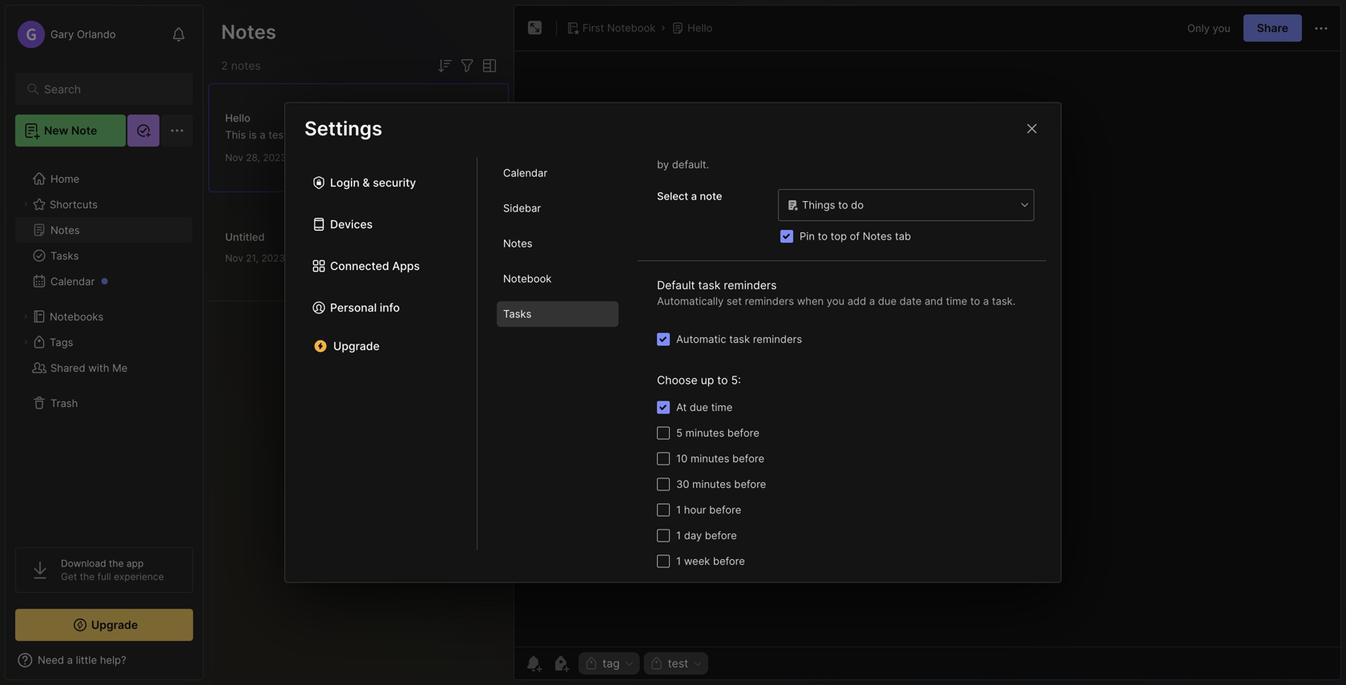 Task type: vqa. For each thing, say whether or not it's contained in the screenshot.
INFO
yes



Task type: describe. For each thing, give the bounding box(es) containing it.
share button
[[1244, 14, 1302, 42]]

pin
[[800, 230, 815, 242]]

is
[[249, 129, 257, 141]]

notes inside tree
[[50, 224, 80, 236]]

tab list for default task reminders
[[478, 125, 638, 550]]

nov for nov 21, 2023
[[225, 252, 243, 264]]

1 horizontal spatial of
[[850, 230, 860, 242]]

home
[[50, 173, 80, 185]]

tags button
[[15, 329, 192, 355]]

notebooks link
[[15, 304, 192, 329]]

the inside tasks you create outside of a note will be saved in the selected location by default.
[[908, 143, 924, 155]]

tasks button
[[15, 243, 192, 269]]

top
[[831, 230, 847, 242]]

notes
[[231, 59, 261, 73]]

new
[[44, 124, 68, 137]]

download the app get the full experience
[[61, 558, 164, 583]]

upgrade button inside main element
[[15, 609, 193, 641]]

by
[[657, 158, 669, 171]]

10
[[676, 452, 688, 465]]

app
[[127, 558, 144, 569]]

none search field inside main element
[[44, 79, 172, 99]]

a left task.
[[983, 295, 989, 307]]

0 horizontal spatial note
[[700, 190, 722, 202]]

2 notes
[[221, 59, 261, 73]]

notes link
[[15, 217, 192, 243]]

2
[[221, 59, 228, 73]]

connected
[[330, 259, 389, 273]]

before for 1 day before
[[705, 529, 737, 542]]

30 minutes before
[[676, 478, 766, 491]]

upgrade inside tab list
[[333, 339, 380, 353]]

automatic task reminders
[[676, 333, 802, 345]]

shortcuts
[[50, 198, 98, 211]]

share
[[1257, 21, 1289, 35]]

upgrade button inside tab list
[[305, 333, 458, 359]]

first notebook button
[[563, 17, 659, 39]]

tasks inside button
[[50, 249, 79, 262]]

tasks you create outside of a note will be saved in the selected location by default.
[[657, 143, 1011, 171]]

login
[[330, 176, 360, 190]]

saved
[[864, 143, 893, 155]]

before for 5 minutes before
[[728, 427, 760, 439]]

shared with me link
[[15, 355, 192, 381]]

select
[[657, 190, 689, 202]]

experience
[[114, 571, 164, 583]]

at due time
[[676, 401, 733, 414]]

default task reminders automatically set reminders when you add a due date and time to a task.
[[657, 279, 1016, 307]]

nov 28, 2023
[[225, 152, 287, 164]]

full
[[97, 571, 111, 583]]

you for tasks
[[689, 143, 706, 155]]

notebooks
[[50, 310, 104, 323]]

security
[[373, 176, 416, 190]]

hello button
[[669, 17, 716, 39]]

set
[[727, 295, 742, 307]]

notes left tab
[[863, 230, 892, 242]]

add tag image
[[551, 654, 571, 673]]

1 horizontal spatial the
[[109, 558, 124, 569]]

choose up to 5:
[[657, 373, 741, 387]]

to right pin
[[818, 230, 828, 242]]

28,
[[246, 152, 260, 164]]

calendar tab
[[497, 160, 619, 186]]

tab list for tasks you create outside of a note will be saved in the selected location by default.
[[285, 125, 478, 550]]

reminders for automatic
[[753, 333, 802, 345]]

0 horizontal spatial the
[[80, 571, 95, 583]]

pin to top of notes tab
[[800, 230, 911, 242]]

1 vertical spatial hello
[[225, 112, 251, 124]]

automatic
[[676, 333, 727, 345]]

trash link
[[15, 390, 192, 416]]

1 vertical spatial time
[[711, 401, 733, 414]]

apps
[[392, 259, 420, 273]]

shared with me
[[50, 362, 128, 374]]

automatically
[[657, 295, 724, 307]]

upgrade inside main element
[[91, 618, 138, 632]]

nov 21, 2023
[[225, 252, 285, 264]]

note inside tasks you create outside of a note will be saved in the selected location by default.
[[805, 143, 827, 155]]

connected apps
[[330, 259, 420, 273]]

Note Editor text field
[[515, 50, 1341, 647]]

tree inside main element
[[6, 156, 203, 533]]

tab
[[895, 230, 911, 242]]

selected
[[927, 143, 969, 155]]

reminders for default
[[724, 279, 777, 292]]

notebook inside "button"
[[607, 22, 656, 34]]

1 day before
[[676, 529, 737, 542]]

trash
[[50, 397, 78, 409]]

before for 1 week before
[[713, 555, 745, 567]]

Default task note field
[[777, 188, 1035, 222]]

me
[[112, 362, 128, 374]]

you inside default task reminders automatically set reminders when you add a due date and time to a task.
[[827, 295, 845, 307]]

5
[[676, 427, 683, 439]]

time inside default task reminders automatically set reminders when you add a due date and time to a task.
[[946, 295, 968, 307]]

task.
[[992, 295, 1016, 307]]

before for 1 hour before
[[709, 504, 742, 516]]

add a reminder image
[[524, 654, 543, 673]]

things to do
[[802, 199, 864, 211]]

default
[[657, 279, 695, 292]]

tasks for tasks you create outside of a note will be saved in the selected location by default.
[[657, 143, 686, 155]]

1 hour before
[[676, 504, 742, 516]]



Task type: locate. For each thing, give the bounding box(es) containing it.
reminders up set
[[724, 279, 777, 292]]

create
[[709, 143, 741, 155]]

notes down shortcuts
[[50, 224, 80, 236]]

2 vertical spatial tasks
[[503, 308, 532, 320]]

due left date
[[878, 295, 897, 307]]

select a note
[[657, 190, 722, 202]]

before up 30 minutes before
[[733, 452, 765, 465]]

devices
[[330, 218, 373, 231]]

to inside default task reminders automatically set reminders when you add a due date and time to a task.
[[971, 295, 981, 307]]

minutes for 30
[[693, 478, 731, 491]]

2 tab list from the left
[[478, 125, 638, 550]]

nov left 21,
[[225, 252, 243, 264]]

1 1 from the top
[[676, 504, 681, 516]]

0 vertical spatial notebook
[[607, 22, 656, 34]]

tasks up calendar button
[[50, 249, 79, 262]]

2023 for nov 21, 2023
[[261, 252, 285, 264]]

upgrade button down info
[[305, 333, 458, 359]]

nov left '28,'
[[225, 152, 243, 164]]

before
[[728, 427, 760, 439], [733, 452, 765, 465], [734, 478, 766, 491], [709, 504, 742, 516], [705, 529, 737, 542], [713, 555, 745, 567]]

before down 30 minutes before
[[709, 504, 742, 516]]

only you
[[1188, 22, 1231, 34]]

minutes for 10
[[691, 452, 730, 465]]

1 vertical spatial test
[[668, 657, 689, 670]]

1 tab list from the left
[[285, 125, 478, 550]]

1 for 1 day before
[[676, 529, 681, 542]]

1 vertical spatial minutes
[[691, 452, 730, 465]]

info
[[380, 301, 400, 315]]

1 horizontal spatial hello
[[688, 22, 713, 34]]

shortcuts button
[[15, 192, 192, 217]]

1 vertical spatial upgrade
[[91, 618, 138, 632]]

0 horizontal spatial time
[[711, 401, 733, 414]]

1 vertical spatial of
[[850, 230, 860, 242]]

notes up notes
[[221, 20, 276, 44]]

task up automatically
[[698, 279, 721, 292]]

settings
[[305, 117, 382, 140]]

task
[[698, 279, 721, 292], [729, 333, 750, 345]]

tag button
[[579, 652, 640, 675]]

tasks for tasks tab
[[503, 308, 532, 320]]

note
[[805, 143, 827, 155], [700, 190, 722, 202]]

when
[[797, 295, 824, 307]]

0 horizontal spatial of
[[783, 143, 793, 155]]

0 horizontal spatial calendar
[[50, 275, 95, 288]]

untitled
[[225, 231, 265, 243]]

of inside tasks you create outside of a note will be saved in the selected location by default.
[[783, 143, 793, 155]]

0 horizontal spatial upgrade
[[91, 618, 138, 632]]

0 horizontal spatial upgrade button
[[15, 609, 193, 641]]

reminders
[[724, 279, 777, 292], [745, 295, 794, 307], [753, 333, 802, 345]]

location
[[972, 143, 1011, 155]]

task right automatic
[[729, 333, 750, 345]]

1 for 1 hour before
[[676, 504, 681, 516]]

0 horizontal spatial you
[[689, 143, 706, 155]]

1 left 'hour'
[[676, 504, 681, 516]]

notebook down notes tab at the top left
[[503, 273, 552, 285]]

0 vertical spatial upgrade button
[[305, 333, 458, 359]]

1 horizontal spatial calendar
[[503, 167, 548, 179]]

get
[[61, 571, 77, 583]]

calendar inside button
[[50, 275, 95, 288]]

calendar inside tab
[[503, 167, 548, 179]]

1 week before
[[676, 555, 745, 567]]

this
[[225, 129, 246, 141]]

first
[[583, 22, 604, 34]]

1 horizontal spatial upgrade button
[[305, 333, 458, 359]]

task for automatic
[[729, 333, 750, 345]]

None search field
[[44, 79, 172, 99]]

0 vertical spatial note
[[805, 143, 827, 155]]

calendar up sidebar
[[503, 167, 548, 179]]

1 horizontal spatial test
[[668, 657, 689, 670]]

you inside tasks you create outside of a note will be saved in the selected location by default.
[[689, 143, 706, 155]]

to left the do
[[838, 199, 848, 211]]

test right the is
[[269, 129, 288, 141]]

notes
[[221, 20, 276, 44], [50, 224, 80, 236], [863, 230, 892, 242], [503, 237, 533, 250]]

10 minutes before
[[676, 452, 765, 465]]

of right top
[[850, 230, 860, 242]]

notebook
[[607, 22, 656, 34], [503, 273, 552, 285]]

2 horizontal spatial the
[[908, 143, 924, 155]]

before up 1 week before
[[705, 529, 737, 542]]

test
[[269, 129, 288, 141], [668, 657, 689, 670]]

0 vertical spatial reminders
[[724, 279, 777, 292]]

you up default.
[[689, 143, 706, 155]]

hello
[[688, 22, 713, 34], [225, 112, 251, 124]]

1 vertical spatial the
[[109, 558, 124, 569]]

5 minutes before
[[676, 427, 760, 439]]

minutes right 5
[[686, 427, 725, 439]]

3 1 from the top
[[676, 555, 681, 567]]

tab list containing calendar
[[478, 125, 638, 550]]

task for default
[[698, 279, 721, 292]]

sidebar tab
[[497, 196, 619, 221]]

you right only
[[1213, 22, 1231, 34]]

1 horizontal spatial note
[[805, 143, 827, 155]]

only
[[1188, 22, 1210, 34]]

0 vertical spatial of
[[783, 143, 793, 155]]

0 horizontal spatial test
[[269, 129, 288, 141]]

1 left day
[[676, 529, 681, 542]]

time
[[946, 295, 968, 307], [711, 401, 733, 414]]

notebook tab
[[497, 266, 619, 292]]

&
[[363, 176, 370, 190]]

tasks down notebook tab
[[503, 308, 532, 320]]

1 horizontal spatial you
[[827, 295, 845, 307]]

1 horizontal spatial tasks
[[503, 308, 532, 320]]

of right outside
[[783, 143, 793, 155]]

1 horizontal spatial upgrade
[[333, 339, 380, 353]]

download
[[61, 558, 106, 569]]

reminders right set
[[745, 295, 794, 307]]

to inside field
[[838, 199, 848, 211]]

Pin to top of Notes tab checkbox
[[781, 230, 793, 243]]

be
[[848, 143, 861, 155]]

notes inside tab
[[503, 237, 533, 250]]

0 vertical spatial test
[[269, 129, 288, 141]]

note
[[71, 124, 97, 137]]

upgrade button down full
[[15, 609, 193, 641]]

shared
[[50, 362, 85, 374]]

0 vertical spatial 2023
[[263, 152, 287, 164]]

expand tags image
[[21, 337, 30, 347]]

a right add
[[870, 295, 875, 307]]

0 horizontal spatial notebook
[[503, 273, 552, 285]]

2023
[[263, 152, 287, 164], [261, 252, 285, 264]]

upgrade button
[[305, 333, 458, 359], [15, 609, 193, 641]]

1 vertical spatial 1
[[676, 529, 681, 542]]

tasks up by
[[657, 143, 686, 155]]

reminders down the when
[[753, 333, 802, 345]]

to left '5:'
[[717, 373, 728, 387]]

expand note image
[[526, 18, 545, 38]]

0 vertical spatial upgrade
[[333, 339, 380, 353]]

calendar
[[503, 167, 548, 179], [50, 275, 95, 288]]

expand notebooks image
[[21, 312, 30, 321]]

the up full
[[109, 558, 124, 569]]

1 vertical spatial calendar
[[50, 275, 95, 288]]

personal info
[[330, 301, 400, 315]]

login & security
[[330, 176, 416, 190]]

0 vertical spatial task
[[698, 279, 721, 292]]

to left task.
[[971, 295, 981, 307]]

0 vertical spatial the
[[908, 143, 924, 155]]

to
[[838, 199, 848, 211], [818, 230, 828, 242], [971, 295, 981, 307], [717, 373, 728, 387]]

None checkbox
[[657, 401, 670, 414], [657, 427, 670, 440], [657, 504, 670, 517], [657, 529, 670, 542], [657, 401, 670, 414], [657, 427, 670, 440], [657, 504, 670, 517], [657, 529, 670, 542]]

nov
[[225, 152, 243, 164], [225, 252, 243, 264]]

tasks inside tab
[[503, 308, 532, 320]]

do
[[851, 199, 864, 211]]

5:
[[731, 373, 741, 387]]

0 horizontal spatial tasks
[[50, 249, 79, 262]]

1 horizontal spatial notebook
[[607, 22, 656, 34]]

and
[[925, 295, 943, 307]]

main element
[[0, 0, 208, 685]]

0 vertical spatial you
[[1213, 22, 1231, 34]]

2 vertical spatial 1
[[676, 555, 681, 567]]

2023 right 21,
[[261, 252, 285, 264]]

2 horizontal spatial you
[[1213, 22, 1231, 34]]

outside
[[743, 143, 780, 155]]

note left will at the top
[[805, 143, 827, 155]]

test right tag
[[668, 657, 689, 670]]

before for 30 minutes before
[[734, 478, 766, 491]]

2 nov from the top
[[225, 252, 243, 264]]

add
[[848, 295, 867, 307]]

minutes down 5 minutes before
[[691, 452, 730, 465]]

0 horizontal spatial task
[[698, 279, 721, 292]]

test inside button
[[668, 657, 689, 670]]

tasks inside tasks you create outside of a note will be saved in the selected location by default.
[[657, 143, 686, 155]]

hour
[[684, 504, 707, 516]]

0 vertical spatial 1
[[676, 504, 681, 516]]

a right the is
[[260, 129, 266, 141]]

Search text field
[[44, 82, 172, 97]]

1 vertical spatial reminders
[[745, 295, 794, 307]]

1 vertical spatial notebook
[[503, 273, 552, 285]]

hello inside button
[[688, 22, 713, 34]]

minutes up "1 hour before"
[[693, 478, 731, 491]]

2 vertical spatial reminders
[[753, 333, 802, 345]]

you inside note window element
[[1213, 22, 1231, 34]]

1 horizontal spatial due
[[878, 295, 897, 307]]

task inside default task reminders automatically set reminders when you add a due date and time to a task.
[[698, 279, 721, 292]]

1 vertical spatial task
[[729, 333, 750, 345]]

note down default.
[[700, 190, 722, 202]]

due inside default task reminders automatically set reminders when you add a due date and time to a task.
[[878, 295, 897, 307]]

at
[[676, 401, 687, 414]]

sidebar
[[503, 202, 541, 215]]

of
[[783, 143, 793, 155], [850, 230, 860, 242]]

you for only
[[1213, 22, 1231, 34]]

before up 10 minutes before
[[728, 427, 760, 439]]

with
[[88, 362, 109, 374]]

tree
[[6, 156, 203, 533]]

0 vertical spatial minutes
[[686, 427, 725, 439]]

2023 for nov 28, 2023
[[263, 152, 287, 164]]

tasks tab
[[497, 301, 619, 327]]

0 vertical spatial tasks
[[657, 143, 686, 155]]

before right "week"
[[713, 555, 745, 567]]

2 vertical spatial you
[[827, 295, 845, 307]]

new note
[[44, 124, 97, 137]]

due right at
[[690, 401, 708, 414]]

upgrade down full
[[91, 618, 138, 632]]

up
[[701, 373, 714, 387]]

in
[[896, 143, 905, 155]]

1 horizontal spatial task
[[729, 333, 750, 345]]

minutes for 5
[[686, 427, 725, 439]]

notes tab
[[497, 231, 619, 256]]

21,
[[246, 252, 259, 264]]

0 vertical spatial time
[[946, 295, 968, 307]]

None checkbox
[[657, 333, 670, 346], [657, 452, 670, 465], [657, 478, 670, 491], [657, 555, 670, 568], [657, 333, 670, 346], [657, 452, 670, 465], [657, 478, 670, 491], [657, 555, 670, 568]]

2 1 from the top
[[676, 529, 681, 542]]

you left add
[[827, 295, 845, 307]]

1 vertical spatial nov
[[225, 252, 243, 264]]

a right "select"
[[691, 190, 697, 202]]

tab list
[[285, 125, 478, 550], [478, 125, 638, 550]]

1 nov from the top
[[225, 152, 243, 164]]

a
[[260, 129, 266, 141], [796, 143, 802, 155], [691, 190, 697, 202], [870, 295, 875, 307], [983, 295, 989, 307]]

time up 5 minutes before
[[711, 401, 733, 414]]

0 vertical spatial nov
[[225, 152, 243, 164]]

1 vertical spatial note
[[700, 190, 722, 202]]

0 vertical spatial calendar
[[503, 167, 548, 179]]

2023 right '28,'
[[263, 152, 287, 164]]

tag
[[603, 657, 620, 670]]

the
[[908, 143, 924, 155], [109, 558, 124, 569], [80, 571, 95, 583]]

choose
[[657, 373, 698, 387]]

1 vertical spatial 2023
[[261, 252, 285, 264]]

personal
[[330, 301, 377, 315]]

1 for 1 week before
[[676, 555, 681, 567]]

this is a test
[[225, 129, 288, 141]]

will
[[830, 143, 845, 155]]

calendar up notebooks
[[50, 275, 95, 288]]

1 vertical spatial you
[[689, 143, 706, 155]]

1 horizontal spatial time
[[946, 295, 968, 307]]

upgrade down the personal
[[333, 339, 380, 353]]

tab list containing login & security
[[285, 125, 478, 550]]

tree containing home
[[6, 156, 203, 533]]

0 vertical spatial hello
[[688, 22, 713, 34]]

note window element
[[514, 5, 1342, 680]]

before for 10 minutes before
[[733, 452, 765, 465]]

default.
[[672, 158, 709, 171]]

the down download
[[80, 571, 95, 583]]

2 vertical spatial the
[[80, 571, 95, 583]]

the right in
[[908, 143, 924, 155]]

2 horizontal spatial tasks
[[657, 143, 686, 155]]

1 left "week"
[[676, 555, 681, 567]]

notebook inside tab
[[503, 273, 552, 285]]

30
[[676, 478, 690, 491]]

0 vertical spatial due
[[878, 295, 897, 307]]

1 vertical spatial upgrade button
[[15, 609, 193, 641]]

before down 10 minutes before
[[734, 478, 766, 491]]

test button
[[644, 652, 709, 675]]

things
[[802, 199, 836, 211]]

a right outside
[[796, 143, 802, 155]]

close image
[[1023, 119, 1042, 138]]

1 vertical spatial tasks
[[50, 249, 79, 262]]

2 vertical spatial minutes
[[693, 478, 731, 491]]

0 horizontal spatial due
[[690, 401, 708, 414]]

notes down sidebar
[[503, 237, 533, 250]]

date
[[900, 295, 922, 307]]

week
[[684, 555, 710, 567]]

0 horizontal spatial hello
[[225, 112, 251, 124]]

notebook right first
[[607, 22, 656, 34]]

nov for nov 28, 2023
[[225, 152, 243, 164]]

a inside tasks you create outside of a note will be saved in the selected location by default.
[[796, 143, 802, 155]]

time right "and"
[[946, 295, 968, 307]]

you
[[1213, 22, 1231, 34], [689, 143, 706, 155], [827, 295, 845, 307]]

1 vertical spatial due
[[690, 401, 708, 414]]

day
[[684, 529, 702, 542]]

home link
[[15, 166, 193, 192]]



